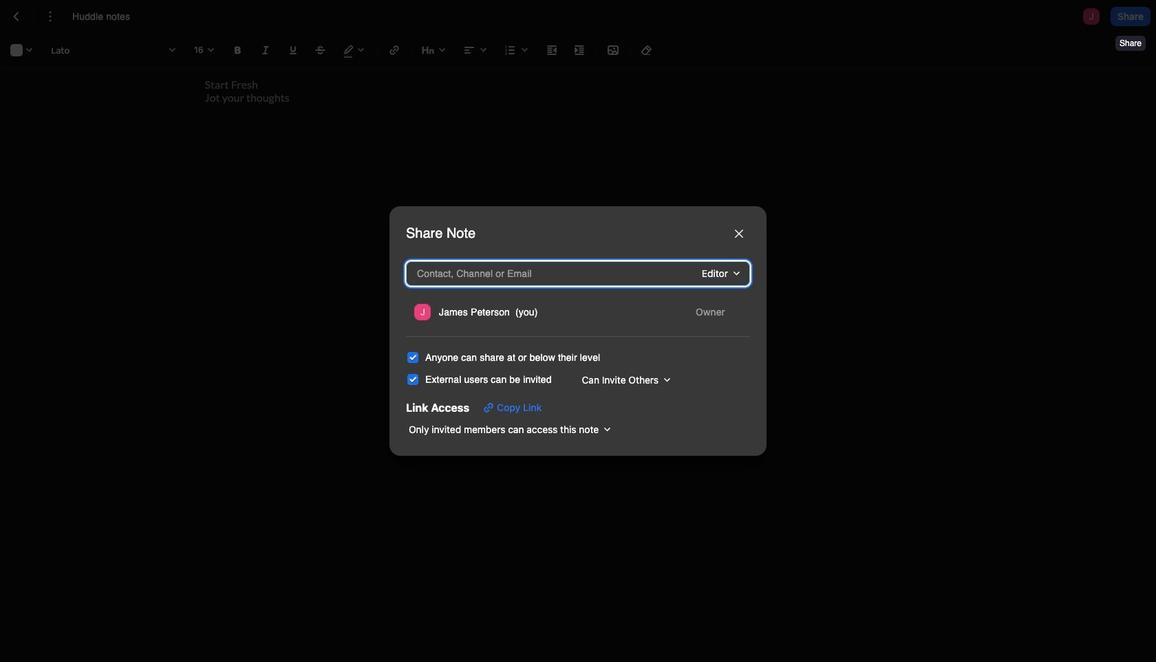 Task type: describe. For each thing, give the bounding box(es) containing it.
james peterson image
[[414, 305, 431, 321]]

copy link image
[[481, 400, 497, 416]]

clear style image
[[639, 42, 655, 59]]

underline image
[[285, 42, 302, 59]]

decrease indent image
[[544, 42, 560, 59]]

strikethrough image
[[313, 42, 329, 59]]

increase indent image
[[571, 42, 588, 59]]



Task type: vqa. For each thing, say whether or not it's contained in the screenshot.
the Permission Image inside menu item
yes



Task type: locate. For each thing, give the bounding box(es) containing it.
menu item
[[412, 300, 745, 325], [412, 300, 745, 325]]

italic image
[[257, 42, 274, 59]]

None field
[[694, 265, 745, 284], [688, 303, 742, 323], [574, 371, 675, 390], [406, 420, 616, 440], [694, 265, 745, 284], [688, 303, 742, 323], [574, 371, 675, 390], [406, 420, 616, 440]]

close image for copy link icon
[[735, 230, 744, 238]]

Contact, Channel or Email text field
[[414, 265, 660, 284]]

james peterson image
[[414, 305, 431, 321]]

menu item for copy link icon
[[412, 300, 745, 325]]

permission image
[[694, 265, 745, 284], [688, 303, 742, 323]]

None text field
[[72, 10, 144, 23]]

permission element
[[688, 303, 742, 323]]

close image for copy link image
[[735, 230, 744, 238]]

close image
[[735, 230, 744, 238], [735, 230, 744, 238]]

all notes image
[[8, 8, 25, 25]]

bold image
[[230, 42, 246, 59]]

link image
[[386, 42, 403, 59]]

tooltip
[[1115, 26, 1148, 52]]

menu item for copy link image
[[412, 300, 745, 325]]

dialog
[[390, 207, 767, 456], [390, 207, 767, 456]]

0 vertical spatial permission image
[[694, 265, 745, 284]]

1 vertical spatial permission image
[[688, 303, 742, 323]]

insert image image
[[605, 42, 622, 59]]

copy link image
[[481, 400, 497, 416]]



